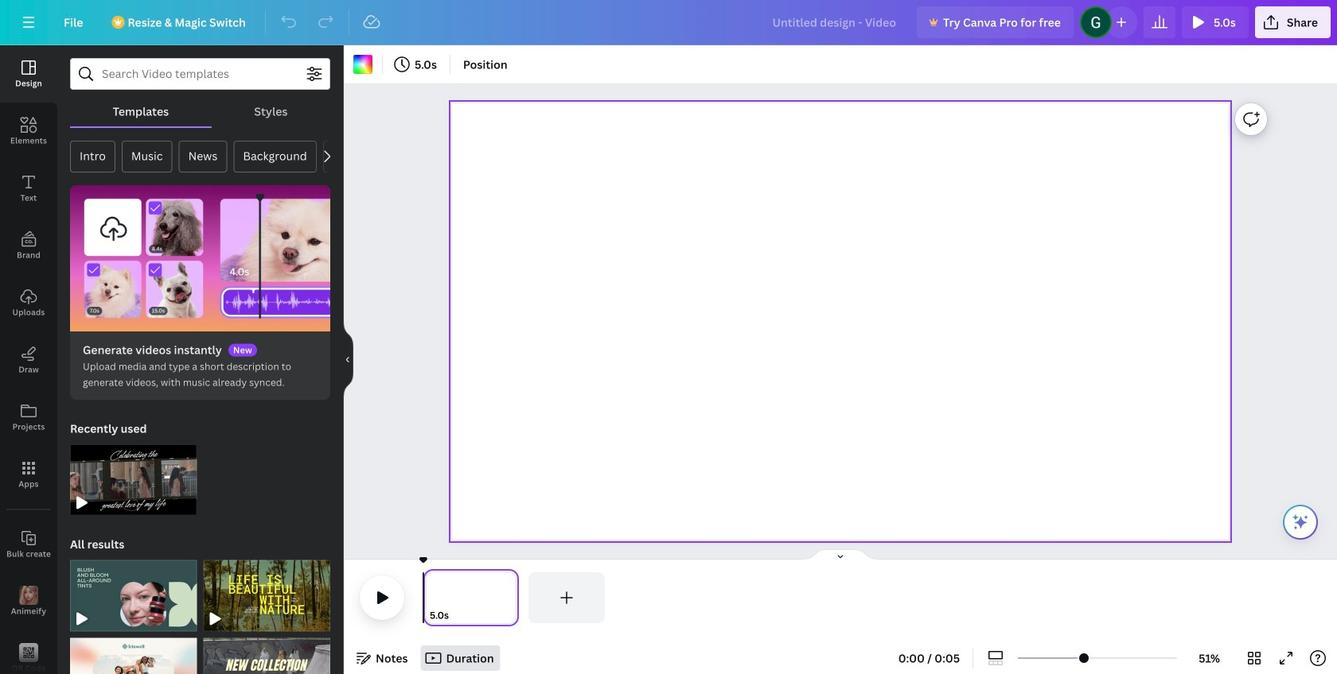 Task type: locate. For each thing, give the bounding box(es) containing it.
video in dark green mint green white simple and minimal simple and minimal style group
[[70, 551, 197, 632]]

main menu bar
[[0, 0, 1337, 45]]

trimming, start edge slider
[[423, 573, 438, 624]]

Zoom button
[[1184, 646, 1235, 672]]

trimming, end edge slider
[[505, 573, 519, 624]]

video in pastel yellow brown bold style group
[[203, 629, 330, 675]]

yellow and black vintage outdoor adventure trip video group
[[203, 551, 330, 632]]

Design title text field
[[760, 6, 911, 38]]

canva assistant image
[[1291, 513, 1310, 532]]

#ffffff image
[[353, 55, 372, 74]]



Task type: describe. For each thing, give the bounding box(es) containing it.
Search Video templates search field
[[102, 59, 298, 89]]

side panel tab list
[[0, 45, 57, 675]]

hide pages image
[[802, 549, 879, 562]]

black white film frames birthday video group
[[70, 435, 197, 516]]

magic video example usage image
[[70, 185, 330, 332]]

health video in beige peach sky blue simple vibrant minimalism style group
[[70, 629, 197, 675]]

hide image
[[343, 322, 353, 398]]



Task type: vqa. For each thing, say whether or not it's contained in the screenshot.
list
no



